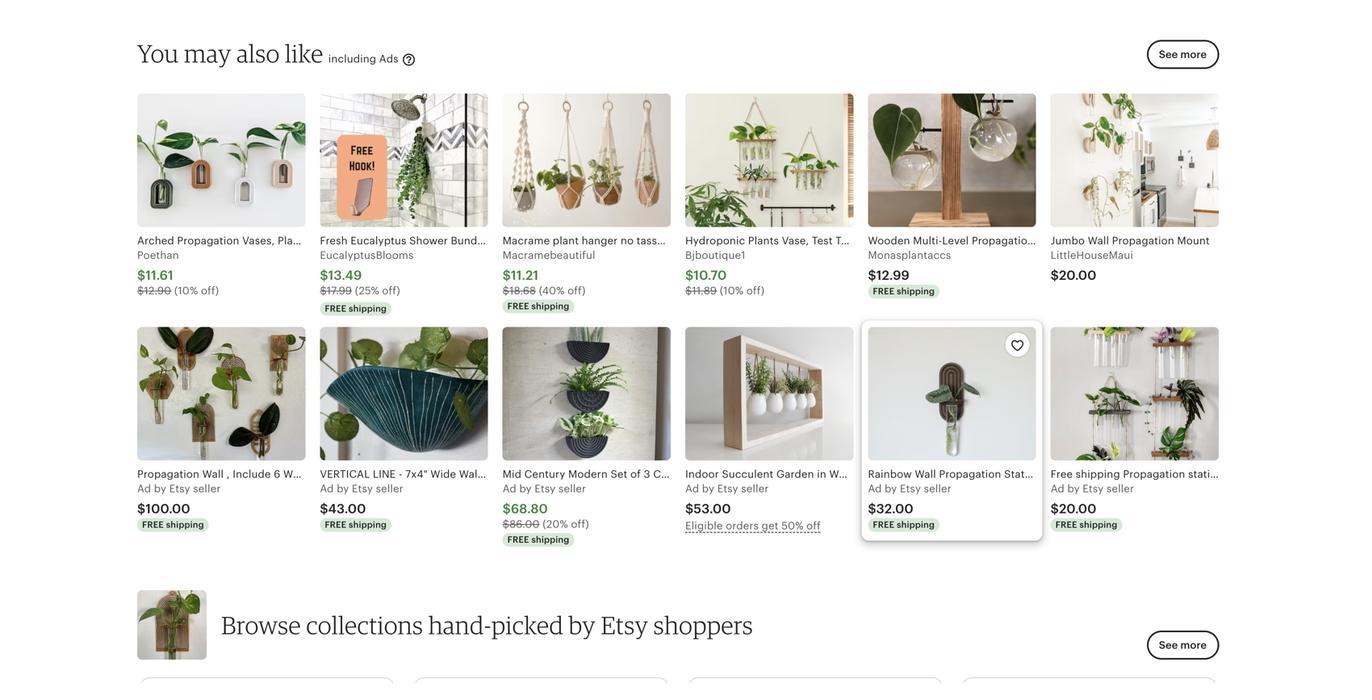 Task type: describe. For each thing, give the bounding box(es) containing it.
(10% for 10.70
[[720, 285, 744, 297]]

11.61
[[146, 269, 173, 283]]

propagation for d
[[939, 469, 1001, 481]]

$ inside the a d b y etsy seller $ 20.00 free shipping
[[1051, 502, 1059, 517]]

off) for 13.49
[[382, 285, 400, 297]]

see more button
[[1147, 40, 1219, 69]]

off) for 10.70
[[747, 285, 765, 297]]

wall for 20.00
[[1088, 235, 1109, 247]]

littlehousemaui
[[1051, 249, 1133, 262]]

a inside rainbow wall propagation station planter a d b y etsy seller $ 32.00 free shipping
[[868, 483, 875, 495]]

seller for 43.00
[[376, 483, 404, 495]]

propagation for 20.00
[[1112, 235, 1175, 247]]

a for 53.00
[[685, 483, 693, 495]]

off) for 11.21
[[568, 285, 586, 297]]

free inside rainbow wall propagation station planter a d b y etsy seller $ 32.00 free shipping
[[873, 521, 895, 531]]

a d b y etsy seller $ 100.00 free shipping
[[137, 483, 221, 531]]

68.80
[[511, 502, 548, 517]]

(25%
[[355, 285, 379, 297]]

planter
[[1044, 469, 1080, 481]]

mount
[[1177, 235, 1210, 247]]

(40%
[[539, 285, 565, 297]]

y inside rainbow wall propagation station planter a d b y etsy seller $ 32.00 free shipping
[[891, 483, 897, 495]]

seller for 100.00
[[193, 483, 221, 495]]

free inside wooden multi-level propagation station - circular glass bulbs monasplantaccs $ 12.99 free shipping
[[873, 287, 895, 297]]

etsy inside rainbow wall propagation station planter a d b y etsy seller $ 32.00 free shipping
[[900, 483, 921, 495]]

eligible
[[685, 521, 723, 533]]

a d b y etsy seller $ 43.00 free shipping
[[320, 483, 404, 531]]

rainbow
[[868, 469, 912, 481]]

32.00
[[876, 502, 914, 517]]

bulbs
[[1157, 235, 1185, 247]]

y for 20.00
[[1074, 483, 1080, 495]]

propagation wall , include 6 wall hanging propagation station vases , arch vase , boho decor ,minimalist vase , dorm decor image
[[137, 327, 305, 461]]

arched propagation vases, plant and flower vases, wall planter, propagation station, home decor, wall decor | poethan image
[[137, 94, 305, 227]]

43.00
[[328, 502, 366, 517]]

off) for 11.61
[[201, 285, 219, 297]]

wooden
[[868, 235, 910, 247]]

b for 43.00
[[337, 483, 344, 495]]

shipping inside the a d b y etsy seller $ 20.00 free shipping
[[1080, 521, 1118, 531]]

a for 68.80
[[503, 483, 510, 495]]

y for 53.00
[[709, 483, 715, 495]]

vertical line - 7x4" wide wall pocket planter - glazed teal & white earthenware clay image
[[320, 327, 488, 461]]

see more link for including ads
[[1142, 40, 1219, 79]]

off
[[807, 521, 821, 533]]

macramebeautiful
[[503, 249, 596, 262]]

propagation inside wooden multi-level propagation station - circular glass bulbs monasplantaccs $ 12.99 free shipping
[[972, 235, 1034, 247]]

multi-
[[913, 235, 942, 247]]

may
[[184, 38, 231, 68]]

shipping inside eucalyptusblooms $ 13.49 $ 17.99 (25% off) free shipping
[[349, 304, 387, 314]]

station inside rainbow wall propagation station planter a d b y etsy seller $ 32.00 free shipping
[[1004, 469, 1041, 481]]

etsy for 43.00
[[352, 483, 373, 495]]

jumbo
[[1051, 235, 1085, 247]]

11.89
[[692, 285, 717, 297]]

d for 53.00
[[692, 483, 699, 495]]

11.21
[[511, 269, 539, 283]]

jumbo wall propagation mount image
[[1051, 94, 1219, 227]]

y for 43.00
[[343, 483, 349, 495]]

monasplantaccs
[[868, 249, 951, 262]]

see for see more button
[[1159, 49, 1178, 61]]

see more for see more button
[[1159, 49, 1207, 61]]

circular
[[1083, 235, 1124, 247]]

browse collections hand-picked by etsy shoppers
[[221, 611, 753, 641]]

rainbow wall propagation station planter image
[[868, 327, 1036, 461]]

shipping inside rainbow wall propagation station planter a d b y etsy seller $ 32.00 free shipping
[[897, 521, 935, 531]]

etsy for 68.80
[[535, 483, 556, 495]]

more for see more button
[[1181, 49, 1207, 61]]

fresh eucalyptus shower bundle, indoor house plant, fresh eucalyptus plant, easy plants, boho decor, low light plants , eucalyptus plants image
[[320, 94, 488, 227]]

including
[[328, 53, 376, 65]]

d for 68.80
[[510, 483, 517, 495]]

free inside the a d b y etsy seller $ 100.00 free shipping
[[142, 521, 164, 531]]

shipping inside wooden multi-level propagation station - circular glass bulbs monasplantaccs $ 12.99 free shipping
[[897, 287, 935, 297]]

wooden multi-level propagation station - circular glass bulbs monasplantaccs $ 12.99 free shipping
[[868, 235, 1185, 297]]

macrame plant hanger no tassel hanging planter no tail indoor garden decor plant holder short rope planter plant lover gifts boho decor image
[[503, 94, 671, 227]]

a for 100.00
[[137, 483, 145, 495]]

shipping inside the a d b y etsy seller $ 100.00 free shipping
[[166, 521, 204, 531]]

like
[[285, 38, 324, 68]]

by
[[569, 611, 596, 641]]

poethan
[[137, 249, 179, 262]]

b for 20.00
[[1068, 483, 1074, 495]]

$ inside rainbow wall propagation station planter a d b y etsy seller $ 32.00 free shipping
[[868, 502, 876, 517]]

a d b y etsy seller $ 53.00 eligible orders get 50% off
[[685, 483, 821, 533]]

free inside macramebeautiful $ 11.21 $ 18.68 (40% off) free shipping
[[508, 301, 529, 311]]

17.99
[[327, 285, 352, 297]]

browse
[[221, 611, 301, 641]]

a d b y etsy seller $ 20.00 free shipping
[[1051, 483, 1134, 531]]

jumbo wall propagation mount littlehousemaui $ 20.00
[[1051, 235, 1210, 283]]

d for 43.00
[[327, 483, 334, 495]]

etsy for 20.00
[[1083, 483, 1104, 495]]

poethan $ 11.61 $ 12.90 (10% off)
[[137, 249, 219, 297]]

$ inside a d b y etsy seller $ 43.00 free shipping
[[320, 502, 328, 517]]

indoor succulent garden in wooden frame | wall mount planter | air plant gift | hanging planter | pot for indoor plants | gift for mom image
[[685, 327, 854, 461]]

free inside eucalyptusblooms $ 13.49 $ 17.99 (25% off) free shipping
[[325, 304, 347, 314]]



Task type: locate. For each thing, give the bounding box(es) containing it.
d down rainbow
[[875, 483, 882, 495]]

d for 100.00
[[144, 483, 151, 495]]

wall inside rainbow wall propagation station planter a d b y etsy seller $ 32.00 free shipping
[[915, 469, 936, 481]]

a inside the a d b y etsy seller $ 20.00 free shipping
[[1051, 483, 1058, 495]]

0 vertical spatial more
[[1181, 49, 1207, 61]]

see more
[[1159, 49, 1207, 61], [1159, 640, 1207, 652]]

see more link for browse collections hand-picked by etsy shoppers
[[1147, 631, 1219, 660]]

wall
[[1088, 235, 1109, 247], [915, 469, 936, 481]]

seller for 20.00
[[1107, 483, 1134, 495]]

off) inside bjboutique1 $ 10.70 $ 11.89 (10% off)
[[747, 285, 765, 297]]

5 seller from the left
[[924, 483, 952, 495]]

1 seller from the left
[[193, 483, 221, 495]]

b inside a d b y etsy seller $ 53.00 eligible orders get 50% off
[[702, 483, 709, 495]]

seller inside a d b y etsy seller $ 68.80 $ 86.00 (20% off) free shipping
[[559, 483, 586, 495]]

seller
[[193, 483, 221, 495], [376, 483, 404, 495], [559, 483, 586, 495], [741, 483, 769, 495], [924, 483, 952, 495], [1107, 483, 1134, 495]]

macramebeautiful $ 11.21 $ 18.68 (40% off) free shipping
[[503, 249, 596, 311]]

1 vertical spatial see
[[1159, 640, 1178, 652]]

1 20.00 from the top
[[1059, 269, 1097, 283]]

level
[[942, 235, 969, 247]]

shipping down 100.00
[[166, 521, 204, 531]]

50%
[[782, 521, 804, 533]]

wall up littlehousemaui
[[1088, 235, 1109, 247]]

d inside a d b y etsy seller $ 68.80 $ 86.00 (20% off) free shipping
[[510, 483, 517, 495]]

free inside a d b y etsy seller $ 43.00 free shipping
[[325, 521, 347, 531]]

5 b from the left
[[885, 483, 892, 495]]

shipping down (40%
[[532, 301, 570, 311]]

ads
[[379, 53, 399, 65]]

(10% down 10.70 on the right
[[720, 285, 744, 297]]

12.90
[[144, 285, 171, 297]]

y
[[161, 483, 166, 495], [343, 483, 349, 495], [526, 483, 532, 495], [709, 483, 715, 495], [891, 483, 897, 495], [1074, 483, 1080, 495]]

see for see more link associated with browse collections hand-picked by etsy shoppers
[[1159, 640, 1178, 652]]

free down "43.00"
[[325, 521, 347, 531]]

-
[[1077, 235, 1080, 247]]

1 vertical spatial see more link
[[1147, 631, 1219, 660]]

20.00 inside jumbo wall propagation mount littlehousemaui $ 20.00
[[1059, 269, 1097, 283]]

a for 43.00
[[320, 483, 327, 495]]

$ inside wooden multi-level propagation station - circular glass bulbs monasplantaccs $ 12.99 free shipping
[[868, 269, 876, 283]]

bjboutique1
[[685, 249, 746, 262]]

(10% right 12.90
[[174, 285, 198, 297]]

etsy inside a d b y etsy seller $ 43.00 free shipping
[[352, 483, 373, 495]]

0 vertical spatial see
[[1159, 49, 1178, 61]]

see more inside button
[[1159, 49, 1207, 61]]

wooden multi-level propagation station - circular glass bulbs image
[[868, 94, 1036, 227]]

more inside button
[[1181, 49, 1207, 61]]

(10% for 11.61
[[174, 285, 198, 297]]

2 a from the left
[[320, 483, 327, 495]]

hydroponic plants vase, test tube holder for propagating plant cuttings in water, glass vase, glass planter, water plant holder, home decor image
[[685, 94, 854, 227]]

d inside a d b y etsy seller $ 53.00 eligible orders get 50% off
[[692, 483, 699, 495]]

1 y from the left
[[161, 483, 166, 495]]

0 vertical spatial 20.00
[[1059, 269, 1097, 283]]

4 a from the left
[[685, 483, 693, 495]]

collections
[[306, 611, 423, 641]]

b down the planter
[[1068, 483, 1074, 495]]

2 20.00 from the top
[[1059, 502, 1097, 517]]

seller for 68.80
[[559, 483, 586, 495]]

b inside the a d b y etsy seller $ 100.00 free shipping
[[154, 483, 161, 495]]

free down 12.99
[[873, 287, 895, 297]]

b inside a d b y etsy seller $ 43.00 free shipping
[[337, 483, 344, 495]]

b for 68.80
[[519, 483, 526, 495]]

more for see more link associated with browse collections hand-picked by etsy shoppers
[[1181, 640, 1207, 652]]

4 d from the left
[[692, 483, 699, 495]]

1 a from the left
[[137, 483, 145, 495]]

3 seller from the left
[[559, 483, 586, 495]]

get
[[762, 521, 779, 533]]

(10%
[[174, 285, 198, 297], [720, 285, 744, 297]]

100.00
[[146, 502, 190, 517]]

5 a from the left
[[868, 483, 875, 495]]

you
[[137, 38, 179, 68]]

2 b from the left
[[337, 483, 344, 495]]

0 vertical spatial see more
[[1159, 49, 1207, 61]]

a for 20.00
[[1051, 483, 1058, 495]]

off) inside macramebeautiful $ 11.21 $ 18.68 (40% off) free shipping
[[568, 285, 586, 297]]

wall for d
[[915, 469, 936, 481]]

b
[[154, 483, 161, 495], [337, 483, 344, 495], [519, 483, 526, 495], [702, 483, 709, 495], [885, 483, 892, 495], [1068, 483, 1074, 495]]

station
[[1037, 235, 1074, 247], [1004, 469, 1041, 481]]

off) right (25%
[[382, 285, 400, 297]]

y down the planter
[[1074, 483, 1080, 495]]

off) right 11.89
[[747, 285, 765, 297]]

free down 86.00
[[508, 535, 529, 545]]

seller inside a d b y etsy seller $ 53.00 eligible orders get 50% off
[[741, 483, 769, 495]]

a inside a d b y etsy seller $ 68.80 $ 86.00 (20% off) free shipping
[[503, 483, 510, 495]]

20.00 inside the a d b y etsy seller $ 20.00 free shipping
[[1059, 502, 1097, 517]]

seller inside rainbow wall propagation station planter a d b y etsy seller $ 32.00 free shipping
[[924, 483, 952, 495]]

shipping down "43.00"
[[349, 521, 387, 531]]

20.00 down the planter
[[1059, 502, 1097, 517]]

mid century modern set of 3 circle wall wood planter black wood finish image
[[503, 327, 671, 461]]

picked
[[492, 611, 564, 641]]

d for 20.00
[[1058, 483, 1065, 495]]

wall right rainbow
[[915, 469, 936, 481]]

free down the planter
[[1056, 521, 1077, 531]]

shipping down 32.00
[[897, 521, 935, 531]]

1 d from the left
[[144, 483, 151, 495]]

1 vertical spatial wall
[[915, 469, 936, 481]]

d inside a d b y etsy seller $ 43.00 free shipping
[[327, 483, 334, 495]]

b up "43.00"
[[337, 483, 344, 495]]

13.49
[[328, 269, 362, 283]]

free down 18.68
[[508, 301, 529, 311]]

etsy
[[169, 483, 190, 495], [352, 483, 373, 495], [535, 483, 556, 495], [717, 483, 738, 495], [900, 483, 921, 495], [1083, 483, 1104, 495], [601, 611, 648, 641]]

d up "43.00"
[[327, 483, 334, 495]]

2 y from the left
[[343, 483, 349, 495]]

wall inside jumbo wall propagation mount littlehousemaui $ 20.00
[[1088, 235, 1109, 247]]

you may also like including ads
[[137, 38, 402, 68]]

free shipping propagation station| wooden | test tube propagation | plant cutting holder| hydroponics image
[[1051, 327, 1219, 461]]

$ inside a d b y etsy seller $ 53.00 eligible orders get 50% off
[[685, 502, 694, 517]]

y inside a d b y etsy seller $ 53.00 eligible orders get 50% off
[[709, 483, 715, 495]]

1 vertical spatial station
[[1004, 469, 1041, 481]]

d down the planter
[[1058, 483, 1065, 495]]

y down rainbow
[[891, 483, 897, 495]]

free inside the a d b y etsy seller $ 20.00 free shipping
[[1056, 521, 1077, 531]]

$ inside jumbo wall propagation mount littlehousemaui $ 20.00
[[1051, 269, 1059, 283]]

53.00
[[694, 502, 731, 517]]

1 vertical spatial 20.00
[[1059, 502, 1097, 517]]

shipping down (25%
[[349, 304, 387, 314]]

glass
[[1127, 235, 1154, 247]]

(20%
[[543, 519, 568, 531]]

0 horizontal spatial (10%
[[174, 285, 198, 297]]

0 horizontal spatial wall
[[915, 469, 936, 481]]

eligible orders get 50% off button
[[685, 519, 854, 535]]

1 vertical spatial see more
[[1159, 640, 1207, 652]]

free inside a d b y etsy seller $ 68.80 $ 86.00 (20% off) free shipping
[[508, 535, 529, 545]]

a inside a d b y etsy seller $ 43.00 free shipping
[[320, 483, 327, 495]]

10.70
[[694, 269, 727, 283]]

5 d from the left
[[875, 483, 882, 495]]

86.00
[[510, 519, 540, 531]]

5 y from the left
[[891, 483, 897, 495]]

20.00
[[1059, 269, 1097, 283], [1059, 502, 1097, 517]]

shipping inside a d b y etsy seller $ 43.00 free shipping
[[349, 521, 387, 531]]

propagation inside jumbo wall propagation mount littlehousemaui $ 20.00
[[1112, 235, 1175, 247]]

off) inside the poethan $ 11.61 $ 12.90 (10% off)
[[201, 285, 219, 297]]

a inside a d b y etsy seller $ 53.00 eligible orders get 50% off
[[685, 483, 693, 495]]

a inside the a d b y etsy seller $ 100.00 free shipping
[[137, 483, 145, 495]]

shipping inside a d b y etsy seller $ 68.80 $ 86.00 (20% off) free shipping
[[532, 535, 570, 545]]

12.99
[[876, 269, 910, 283]]

off) right (40%
[[568, 285, 586, 297]]

etsy inside the a d b y etsy seller $ 100.00 free shipping
[[169, 483, 190, 495]]

propagation right rainbow
[[939, 469, 1001, 481]]

b up 100.00
[[154, 483, 161, 495]]

y inside the a d b y etsy seller $ 100.00 free shipping
[[161, 483, 166, 495]]

y for 68.80
[[526, 483, 532, 495]]

off) inside a d b y etsy seller $ 68.80 $ 86.00 (20% off) free shipping
[[571, 519, 589, 531]]

shipping inside macramebeautiful $ 11.21 $ 18.68 (40% off) free shipping
[[532, 301, 570, 311]]

1 see more from the top
[[1159, 49, 1207, 61]]

station inside wooden multi-level propagation station - circular glass bulbs monasplantaccs $ 12.99 free shipping
[[1037, 235, 1074, 247]]

18.68
[[510, 285, 536, 297]]

y up the 53.00
[[709, 483, 715, 495]]

$ inside the a d b y etsy seller $ 100.00 free shipping
[[137, 502, 146, 517]]

propagation
[[972, 235, 1034, 247], [1112, 235, 1175, 247], [939, 469, 1001, 481]]

eucalyptusblooms $ 13.49 $ 17.99 (25% off) free shipping
[[320, 249, 414, 314]]

(10% inside bjboutique1 $ 10.70 $ 11.89 (10% off)
[[720, 285, 744, 297]]

(10% inside the poethan $ 11.61 $ 12.90 (10% off)
[[174, 285, 198, 297]]

off)
[[201, 285, 219, 297], [382, 285, 400, 297], [568, 285, 586, 297], [747, 285, 765, 297], [571, 519, 589, 531]]

0 vertical spatial see more link
[[1142, 40, 1219, 79]]

more
[[1181, 49, 1207, 61], [1181, 640, 1207, 652]]

propagation right level
[[972, 235, 1034, 247]]

2 (10% from the left
[[720, 285, 744, 297]]

6 d from the left
[[1058, 483, 1065, 495]]

6 a from the left
[[1051, 483, 1058, 495]]

y up 100.00
[[161, 483, 166, 495]]

shipping down 12.99
[[897, 287, 935, 297]]

2 see from the top
[[1159, 640, 1178, 652]]

3 y from the left
[[526, 483, 532, 495]]

6 seller from the left
[[1107, 483, 1134, 495]]

also
[[237, 38, 280, 68]]

hand-
[[429, 611, 492, 641]]

seller inside a d b y etsy seller $ 43.00 free shipping
[[376, 483, 404, 495]]

b for 53.00
[[702, 483, 709, 495]]

$
[[137, 269, 146, 283], [320, 269, 328, 283], [503, 269, 511, 283], [685, 269, 694, 283], [868, 269, 876, 283], [1051, 269, 1059, 283], [137, 285, 144, 297], [320, 285, 327, 297], [503, 285, 510, 297], [685, 285, 692, 297], [137, 502, 146, 517], [320, 502, 328, 517], [503, 502, 511, 517], [685, 502, 694, 517], [868, 502, 876, 517], [1051, 502, 1059, 517], [503, 519, 510, 531]]

y inside a d b y etsy seller $ 68.80 $ 86.00 (20% off) free shipping
[[526, 483, 532, 495]]

20.00 down littlehousemaui
[[1059, 269, 1097, 283]]

4 y from the left
[[709, 483, 715, 495]]

see
[[1159, 49, 1178, 61], [1159, 640, 1178, 652]]

4 b from the left
[[702, 483, 709, 495]]

4 seller from the left
[[741, 483, 769, 495]]

seller inside the a d b y etsy seller $ 20.00 free shipping
[[1107, 483, 1134, 495]]

station left the planter
[[1004, 469, 1041, 481]]

b inside the a d b y etsy seller $ 20.00 free shipping
[[1068, 483, 1074, 495]]

etsy inside a d b y etsy seller $ 53.00 eligible orders get 50% off
[[717, 483, 738, 495]]

1 vertical spatial more
[[1181, 640, 1207, 652]]

1 horizontal spatial wall
[[1088, 235, 1109, 247]]

shipping down the planter
[[1080, 521, 1118, 531]]

d inside the a d b y etsy seller $ 20.00 free shipping
[[1058, 483, 1065, 495]]

seller for 53.00
[[741, 483, 769, 495]]

free down the 17.99
[[325, 304, 347, 314]]

1 b from the left
[[154, 483, 161, 495]]

2 seller from the left
[[376, 483, 404, 495]]

3 b from the left
[[519, 483, 526, 495]]

b for 100.00
[[154, 483, 161, 495]]

b down rainbow
[[885, 483, 892, 495]]

0 vertical spatial station
[[1037, 235, 1074, 247]]

free down 32.00
[[873, 521, 895, 531]]

y inside the a d b y etsy seller $ 20.00 free shipping
[[1074, 483, 1080, 495]]

d up the 53.00
[[692, 483, 699, 495]]

b up the 53.00
[[702, 483, 709, 495]]

2 more from the top
[[1181, 640, 1207, 652]]

6 b from the left
[[1068, 483, 1074, 495]]

off) right '(20%'
[[571, 519, 589, 531]]

d up 68.80
[[510, 483, 517, 495]]

off) inside eucalyptusblooms $ 13.49 $ 17.99 (25% off) free shipping
[[382, 285, 400, 297]]

d up 100.00
[[144, 483, 151, 495]]

3 d from the left
[[510, 483, 517, 495]]

seller inside the a d b y etsy seller $ 100.00 free shipping
[[193, 483, 221, 495]]

a
[[137, 483, 145, 495], [320, 483, 327, 495], [503, 483, 510, 495], [685, 483, 693, 495], [868, 483, 875, 495], [1051, 483, 1058, 495]]

free
[[873, 287, 895, 297], [508, 301, 529, 311], [325, 304, 347, 314], [142, 521, 164, 531], [325, 521, 347, 531], [873, 521, 895, 531], [1056, 521, 1077, 531], [508, 535, 529, 545]]

y up "43.00"
[[343, 483, 349, 495]]

1 horizontal spatial (10%
[[720, 285, 744, 297]]

b inside rainbow wall propagation station planter a d b y etsy seller $ 32.00 free shipping
[[885, 483, 892, 495]]

orders
[[726, 521, 759, 533]]

y up 68.80
[[526, 483, 532, 495]]

station left -
[[1037, 235, 1074, 247]]

rainbow wall propagation station planter a d b y etsy seller $ 32.00 free shipping
[[868, 469, 1080, 531]]

eucalyptusblooms
[[320, 249, 414, 262]]

y for 100.00
[[161, 483, 166, 495]]

d inside the a d b y etsy seller $ 100.00 free shipping
[[144, 483, 151, 495]]

see more link
[[1142, 40, 1219, 79], [1147, 631, 1219, 660]]

bjboutique1 $ 10.70 $ 11.89 (10% off)
[[685, 249, 765, 297]]

etsy inside the a d b y etsy seller $ 20.00 free shipping
[[1083, 483, 1104, 495]]

2 d from the left
[[327, 483, 334, 495]]

shipping
[[897, 287, 935, 297], [532, 301, 570, 311], [349, 304, 387, 314], [166, 521, 204, 531], [349, 521, 387, 531], [897, 521, 935, 531], [1080, 521, 1118, 531], [532, 535, 570, 545]]

b inside a d b y etsy seller $ 68.80 $ 86.00 (20% off) free shipping
[[519, 483, 526, 495]]

1 more from the top
[[1181, 49, 1207, 61]]

etsy for 53.00
[[717, 483, 738, 495]]

d
[[144, 483, 151, 495], [327, 483, 334, 495], [510, 483, 517, 495], [692, 483, 699, 495], [875, 483, 882, 495], [1058, 483, 1065, 495]]

see more for see more link associated with browse collections hand-picked by etsy shoppers
[[1159, 640, 1207, 652]]

shipping down '(20%'
[[532, 535, 570, 545]]

off) right 12.90
[[201, 285, 219, 297]]

propagation left mount
[[1112, 235, 1175, 247]]

3 a from the left
[[503, 483, 510, 495]]

b up 68.80
[[519, 483, 526, 495]]

1 see from the top
[[1159, 49, 1178, 61]]

a d b y etsy seller $ 68.80 $ 86.00 (20% off) free shipping
[[503, 483, 589, 545]]

etsy for 100.00
[[169, 483, 190, 495]]

see inside button
[[1159, 49, 1178, 61]]

0 vertical spatial wall
[[1088, 235, 1109, 247]]

shoppers
[[654, 611, 753, 641]]

1 (10% from the left
[[174, 285, 198, 297]]

propagation inside rainbow wall propagation station planter a d b y etsy seller $ 32.00 free shipping
[[939, 469, 1001, 481]]

y inside a d b y etsy seller $ 43.00 free shipping
[[343, 483, 349, 495]]

d inside rainbow wall propagation station planter a d b y etsy seller $ 32.00 free shipping
[[875, 483, 882, 495]]

6 y from the left
[[1074, 483, 1080, 495]]

2 see more from the top
[[1159, 640, 1207, 652]]

etsy inside a d b y etsy seller $ 68.80 $ 86.00 (20% off) free shipping
[[535, 483, 556, 495]]

free down 100.00
[[142, 521, 164, 531]]



Task type: vqa. For each thing, say whether or not it's contained in the screenshot.
OFF) in Macramebeautiful $ 11.21 $ 18.68 (40% off) FREE shipping
yes



